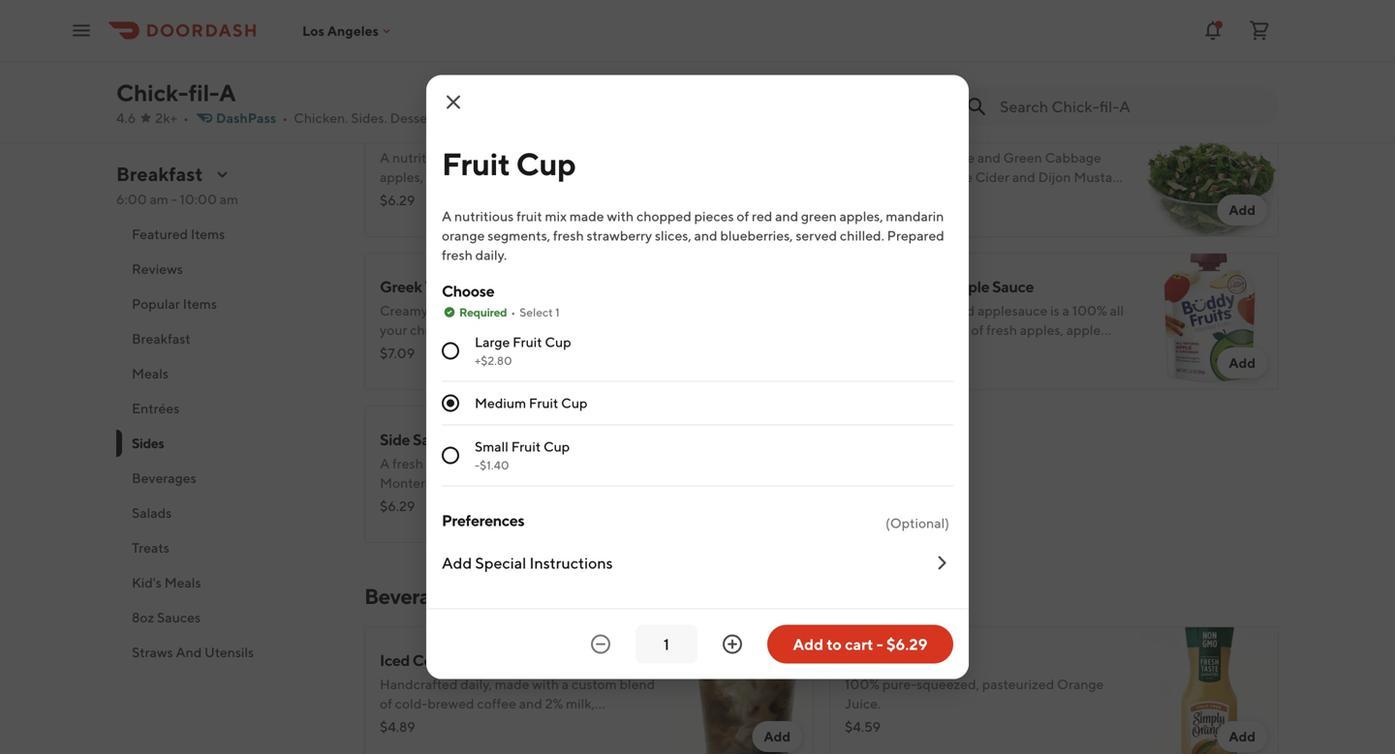 Task type: locate. For each thing, give the bounding box(es) containing it.
kale
[[947, 150, 975, 166]]

of down organic
[[454, 322, 466, 338]]

1 horizontal spatial am
[[220, 191, 238, 207]]

meals up sauces
[[164, 575, 201, 591]]

cup inside 'small fruit cup -$1.40'
[[544, 439, 570, 455]]

decrease quantity by 1 image
[[589, 633, 612, 656]]

jack
[[443, 475, 471, 491]]

green inside fruit cup a nutritious fruit mix made with chopped pieces of red and green apples, mandarin orange segments, fresh strawberry slices, and blueberries, served chilled. prepared fresh daily.
[[739, 150, 775, 166]]

0 vertical spatial orange
[[487, 169, 530, 185]]

chilled.
[[500, 188, 544, 204], [840, 228, 884, 244]]

a inside side salad a fresh bed of mixed greens, topped with a blend of shredded monterey jack and cheddar cheeses and grape tomatoes. prepared fresh daily. served with charred tomato, crispy red bell peppers and choice of dressing.
[[380, 456, 390, 472]]

1 horizontal spatial apples,
[[840, 208, 883, 224]]

fruit down close fruit cup image
[[454, 150, 480, 166]]

a up yogurt at the left of page
[[442, 208, 452, 224]]

0 horizontal spatial made
[[508, 150, 542, 166]]

am right 6:00
[[150, 191, 168, 207]]

apple inside a blend of curly kale and green cabbage tossed with an apple cider and dijon mustard vinaigrette, all topped off with salted, crunchy roasted almonds
[[935, 169, 973, 185]]

mandarin
[[426, 169, 484, 185], [886, 208, 944, 224]]

beverages up salads
[[132, 470, 196, 486]]

a down "chicken. sides. desserts. •"
[[380, 150, 390, 166]]

strawberry inside a nutritious fruit mix made with chopped pieces of red and green apples, mandarin orange segments, fresh strawberry slices, and blueberries, served chilled. prepared fresh daily.
[[587, 228, 652, 244]]

popular
[[132, 296, 180, 312]]

segments,
[[533, 169, 596, 185], [488, 228, 550, 244]]

served inside fruit cup a nutritious fruit mix made with chopped pieces of red and green apples, mandarin orange segments, fresh strawberry slices, and blueberries, served chilled. prepared fresh daily.
[[455, 188, 497, 204]]

$6.29 for fruit
[[380, 192, 415, 208]]

a inside fruit cup a nutritious fruit mix made with chopped pieces of red and green apples, mandarin orange segments, fresh strawberry slices, and blueberries, served chilled. prepared fresh daily.
[[380, 150, 390, 166]]

daily. inside fruit cup a nutritious fruit mix made with chopped pieces of red and green apples, mandarin orange segments, fresh strawberry slices, and blueberries, served chilled. prepared fresh daily.
[[640, 188, 672, 204]]

of up berries
[[737, 208, 749, 224]]

0 horizontal spatial served
[[455, 188, 497, 204]]

$6.29 up pure- on the right bottom of page
[[887, 636, 928, 654]]

nutritious down desserts.
[[392, 150, 452, 166]]

0 horizontal spatial nutritious
[[392, 150, 452, 166]]

0 vertical spatial choice
[[410, 322, 451, 338]]

add button for buddy fruits® apple sauce
[[1217, 348, 1267, 379]]

a for fruit cup a nutritious fruit mix made with chopped pieces of red and green apples, mandarin orange segments, fresh strawberry slices, and blueberries, served chilled. prepared fresh daily.
[[380, 150, 390, 166]]

fruit down fruit cup
[[516, 208, 542, 224]]

1 vertical spatial items
[[183, 296, 217, 312]]

topped inside side salad a fresh bed of mixed greens, topped with a blend of shredded monterey jack and cheddar cheeses and grape tomatoes. prepared fresh daily. served with charred tomato, crispy red bell peppers and choice of dressing.
[[556, 456, 601, 472]]

0 vertical spatial slices,
[[700, 169, 737, 185]]

1 horizontal spatial prepared
[[737, 475, 794, 491]]

2 vertical spatial prepared
[[737, 475, 794, 491]]

choice down monterey
[[380, 514, 421, 530]]

items for popular items
[[183, 296, 217, 312]]

fresh inside greek yogurt parfait creamy, organic vanilla bean greek yogurt with fresh berries and your choice of toppings. $7.09
[[671, 303, 702, 319]]

1 vertical spatial green
[[801, 208, 837, 224]]

0 vertical spatial segments,
[[533, 169, 596, 185]]

- inside 'small fruit cup -$1.40'
[[475, 459, 480, 472]]

- inside button
[[877, 636, 883, 654]]

fruit inside 'small fruit cup -$1.40'
[[511, 439, 541, 455]]

chilled. inside fruit cup a nutritious fruit mix made with chopped pieces of red and green apples, mandarin orange segments, fresh strawberry slices, and blueberries, served chilled. prepared fresh daily.
[[500, 188, 544, 204]]

0 horizontal spatial pieces
[[632, 150, 672, 166]]

fruit inside fruit cup a nutritious fruit mix made with chopped pieces of red and green apples, mandarin orange segments, fresh strawberry slices, and blueberries, served chilled. prepared fresh daily.
[[380, 125, 413, 143]]

chicken. sides. desserts. •
[[294, 110, 460, 126]]

cup inside large fruit cup +$2.80
[[545, 334, 571, 350]]

1 vertical spatial made
[[570, 208, 604, 224]]

nutritious down fruit cup
[[454, 208, 514, 224]]

$6.29 down desserts.
[[380, 192, 415, 208]]

1 horizontal spatial slices,
[[700, 169, 737, 185]]

0 horizontal spatial green
[[739, 150, 775, 166]]

1 vertical spatial beverages
[[364, 584, 463, 609]]

1 horizontal spatial blend
[[857, 150, 893, 166]]

1 horizontal spatial chilled.
[[840, 228, 884, 244]]

breakfast down popular at left top
[[132, 331, 191, 347]]

chilled. down fruit cup
[[500, 188, 544, 204]]

0 horizontal spatial am
[[150, 191, 168, 207]]

1 vertical spatial meals
[[164, 575, 201, 591]]

slices, inside fruit cup a nutritious fruit mix made with chopped pieces of red and green apples, mandarin orange segments, fresh strawberry slices, and blueberries, served chilled. prepared fresh daily.
[[700, 169, 737, 185]]

apple left sauce
[[948, 278, 990, 296]]

- left 10:00
[[171, 191, 177, 207]]

tomato,
[[574, 495, 621, 511]]

1 horizontal spatial served
[[796, 228, 837, 244]]

grape
[[635, 475, 670, 491]]

0 vertical spatial meals
[[132, 366, 169, 382]]

0 horizontal spatial blueberries,
[[380, 188, 453, 204]]

Item Search search field
[[1000, 96, 1263, 117]]

add to cart - $6.29
[[793, 636, 928, 654]]

popular items button
[[116, 287, 341, 322]]

0 horizontal spatial orange
[[442, 228, 485, 244]]

add inside "button"
[[442, 554, 472, 573]]

fruit inside a nutritious fruit mix made with chopped pieces of red and green apples, mandarin orange segments, fresh strawberry slices, and blueberries, served chilled. prepared fresh daily.
[[516, 208, 542, 224]]

0 vertical spatial blueberries,
[[380, 188, 453, 204]]

with
[[545, 150, 572, 166], [888, 169, 915, 185], [1002, 188, 1029, 204], [607, 208, 634, 224], [642, 303, 669, 319], [604, 456, 630, 472], [494, 495, 521, 511]]

meals up entrées
[[132, 366, 169, 382]]

fruit right chicken.
[[380, 125, 413, 143]]

of inside a blend of curly kale and green cabbage tossed with an apple cider and dijon mustard vinaigrette, all topped off with salted, crunchy roasted almonds
[[896, 150, 908, 166]]

served
[[448, 495, 491, 511]]

0 horizontal spatial chopped
[[575, 150, 630, 166]]

fruit inside large fruit cup +$2.80
[[513, 334, 542, 350]]

1 vertical spatial breakfast
[[132, 331, 191, 347]]

• right desserts.
[[454, 110, 460, 126]]

0 vertical spatial nutritious
[[392, 150, 452, 166]]

blueberries, down desserts.
[[380, 188, 453, 204]]

0 horizontal spatial prepared
[[547, 188, 604, 204]]

breakfast button
[[116, 322, 341, 357]]

None radio
[[442, 343, 459, 360], [442, 447, 459, 465], [442, 343, 459, 360], [442, 447, 459, 465]]

made inside a nutritious fruit mix made with chopped pieces of red and green apples, mandarin orange segments, fresh strawberry slices, and blueberries, served chilled. prepared fresh daily.
[[570, 208, 604, 224]]

2 vertical spatial daily.
[[413, 495, 445, 511]]

1 vertical spatial mix
[[545, 208, 567, 224]]

fruit inside fruit cup a nutritious fruit mix made with chopped pieces of red and green apples, mandarin orange segments, fresh strawberry slices, and blueberries, served chilled. prepared fresh daily.
[[454, 150, 480, 166]]

0 items, open order cart image
[[1248, 19, 1271, 42]]

(optional)
[[886, 515, 950, 531]]

1 vertical spatial blend
[[643, 456, 679, 472]]

fil-
[[189, 79, 219, 107]]

blend up the grape
[[643, 456, 679, 472]]

daily. inside a nutritious fruit mix made with chopped pieces of red and green apples, mandarin orange segments, fresh strawberry slices, and blueberries, served chilled. prepared fresh daily.
[[475, 247, 507, 263]]

sides up "chicken. sides. desserts. •"
[[364, 57, 415, 82]]

0 vertical spatial -
[[171, 191, 177, 207]]

1 vertical spatial apples,
[[840, 208, 883, 224]]

blend up tossed in the right top of the page
[[857, 150, 893, 166]]

1 horizontal spatial blueberries,
[[720, 228, 793, 244]]

chopped inside fruit cup a nutritious fruit mix made with chopped pieces of red and green apples, mandarin orange segments, fresh strawberry slices, and blueberries, served chilled. prepared fresh daily.
[[575, 150, 630, 166]]

of left curly
[[896, 150, 908, 166]]

choice down 'creamy,'
[[410, 322, 451, 338]]

strawberry up "yogurt"
[[587, 228, 652, 244]]

0 horizontal spatial fruit
[[454, 150, 480, 166]]

fruit for small
[[511, 439, 541, 455]]

0 horizontal spatial chilled.
[[500, 188, 544, 204]]

items right popular at left top
[[183, 296, 217, 312]]

+$2.80
[[475, 354, 512, 368]]

topped
[[934, 188, 979, 204], [556, 456, 601, 472]]

2 horizontal spatial daily.
[[640, 188, 672, 204]]

greek right bean
[[558, 303, 596, 319]]

1 horizontal spatial made
[[570, 208, 604, 224]]

orange inside fruit cup a nutritious fruit mix made with chopped pieces of red and green apples, mandarin orange segments, fresh strawberry slices, and blueberries, served chilled. prepared fresh daily.
[[487, 169, 530, 185]]

0 horizontal spatial apples,
[[380, 169, 423, 185]]

2 am from the left
[[220, 191, 238, 207]]

1 horizontal spatial topped
[[934, 188, 979, 204]]

2 horizontal spatial prepared
[[887, 228, 945, 244]]

simply orange® image
[[1141, 627, 1279, 755]]

2 vertical spatial $6.29
[[887, 636, 928, 654]]

blend inside side salad a fresh bed of mixed greens, topped with a blend of shredded monterey jack and cheddar cheeses and grape tomatoes. prepared fresh daily. served with charred tomato, crispy red bell peppers and choice of dressing.
[[643, 456, 679, 472]]

choose
[[442, 282, 494, 300]]

greek up 'creamy,'
[[380, 278, 422, 296]]

organic
[[433, 303, 479, 319]]

apples, inside a nutritious fruit mix made with chopped pieces of red and green apples, mandarin orange segments, fresh strawberry slices, and blueberries, served chilled. prepared fresh daily.
[[840, 208, 883, 224]]

1 horizontal spatial red
[[690, 150, 711, 166]]

1 vertical spatial topped
[[556, 456, 601, 472]]

cup inside fruit cup a nutritious fruit mix made with chopped pieces of red and green apples, mandarin orange segments, fresh strawberry slices, and blueberries, served chilled. prepared fresh daily.
[[416, 125, 445, 143]]

2 horizontal spatial -
[[877, 636, 883, 654]]

entrées
[[132, 401, 180, 417]]

- for add to cart - $6.29
[[877, 636, 883, 654]]

100%
[[845, 677, 880, 693]]

blueberries,
[[380, 188, 453, 204], [720, 228, 793, 244]]

1 horizontal spatial beverages
[[364, 584, 463, 609]]

topped up cheeses
[[556, 456, 601, 472]]

green inside a nutritious fruit mix made with chopped pieces of red and green apples, mandarin orange segments, fresh strawberry slices, and blueberries, served chilled. prepared fresh daily.
[[801, 208, 837, 224]]

of up jack
[[453, 456, 465, 472]]

dressing.
[[439, 514, 493, 530]]

fruit down • select 1
[[513, 334, 542, 350]]

0 vertical spatial greek
[[380, 278, 422, 296]]

a down side
[[380, 456, 390, 472]]

1 horizontal spatial mandarin
[[886, 208, 944, 224]]

nutritious
[[392, 150, 452, 166], [454, 208, 514, 224]]

2 vertical spatial red
[[663, 495, 683, 511]]

1 vertical spatial -
[[475, 459, 480, 472]]

charred
[[523, 495, 571, 511]]

0 vertical spatial blend
[[857, 150, 893, 166]]

segments, inside fruit cup a nutritious fruit mix made with chopped pieces of red and green apples, mandarin orange segments, fresh strawberry slices, and blueberries, served chilled. prepared fresh daily.
[[533, 169, 596, 185]]

1 horizontal spatial fruit
[[516, 208, 542, 224]]

open menu image
[[70, 19, 93, 42]]

kid's meals button
[[116, 566, 341, 601]]

sides.
[[351, 110, 387, 126]]

made
[[508, 150, 542, 166], [570, 208, 604, 224]]

mustard
[[1074, 169, 1126, 185]]

beverages up "iced coffee"
[[364, 584, 463, 609]]

fruit
[[454, 150, 480, 166], [516, 208, 542, 224]]

an
[[918, 169, 933, 185]]

dashpass
[[216, 110, 276, 126]]

prepared up peppers
[[737, 475, 794, 491]]

cup for large fruit cup +$2.80
[[545, 334, 571, 350]]

fresh
[[598, 169, 629, 185], [607, 188, 638, 204], [553, 228, 584, 244], [442, 247, 473, 263], [671, 303, 702, 319], [392, 456, 423, 472], [380, 495, 411, 511]]

2 horizontal spatial red
[[752, 208, 773, 224]]

fruit up greens,
[[511, 439, 541, 455]]

of up a nutritious fruit mix made with chopped pieces of red and green apples, mandarin orange segments, fresh strawberry slices, and blueberries, served chilled. prepared fresh daily.
[[675, 150, 687, 166]]

apple down 'kale'
[[935, 169, 973, 185]]

1 horizontal spatial daily.
[[475, 247, 507, 263]]

1 vertical spatial greek
[[558, 303, 596, 319]]

nutritious inside fruit cup a nutritious fruit mix made with chopped pieces of red and green apples, mandarin orange segments, fresh strawberry slices, and blueberries, served chilled. prepared fresh daily.
[[392, 150, 452, 166]]

fruit right 'medium'
[[529, 395, 558, 411]]

with inside greek yogurt parfait creamy, organic vanilla bean greek yogurt with fresh berries and your choice of toppings. $7.09
[[642, 303, 669, 319]]

• left chicken.
[[282, 110, 288, 126]]

of left "dressing."
[[423, 514, 436, 530]]

fruit cup dialog
[[426, 75, 969, 680]]

pieces up berries
[[694, 208, 734, 224]]

a up tossed in the right top of the page
[[845, 150, 855, 166]]

$6.29 down monterey
[[380, 499, 415, 514]]

cheddar
[[500, 475, 554, 491]]

blueberries, up berries
[[720, 228, 793, 244]]

0 vertical spatial chopped
[[575, 150, 630, 166]]

add button for simply orange®
[[1217, 722, 1267, 753]]

0 vertical spatial $6.29
[[380, 192, 415, 208]]

mandarin inside fruit cup a nutritious fruit mix made with chopped pieces of red and green apples, mandarin orange segments, fresh strawberry slices, and blueberries, served chilled. prepared fresh daily.
[[426, 169, 484, 185]]

angeles
[[327, 23, 379, 39]]

daily. down monterey
[[413, 495, 445, 511]]

fruit down close fruit cup image
[[442, 146, 510, 182]]

vinaigrette,
[[845, 188, 915, 204]]

a up the dashpass
[[219, 79, 236, 107]]

segments, inside a nutritious fruit mix made with chopped pieces of red and green apples, mandarin orange segments, fresh strawberry slices, and blueberries, served chilled. prepared fresh daily.
[[488, 228, 550, 244]]

- down small
[[475, 459, 480, 472]]

blueberries, inside fruit cup a nutritious fruit mix made with chopped pieces of red and green apples, mandarin orange segments, fresh strawberry slices, and blueberries, served chilled. prepared fresh daily.
[[380, 188, 453, 204]]

0 horizontal spatial red
[[663, 495, 683, 511]]

bean
[[524, 303, 555, 319]]

medium fruit cup
[[475, 395, 588, 411]]

0 vertical spatial sides
[[364, 57, 415, 82]]

buddy fruits® apple sauce image
[[1141, 253, 1279, 390]]

salad
[[413, 431, 450, 449]]

0 vertical spatial apples,
[[380, 169, 423, 185]]

• left select
[[511, 306, 516, 319]]

chopped
[[575, 150, 630, 166], [637, 208, 692, 224]]

1 vertical spatial orange
[[442, 228, 485, 244]]

mix inside fruit cup a nutritious fruit mix made with chopped pieces of red and green apples, mandarin orange segments, fresh strawberry slices, and blueberries, served chilled. prepared fresh daily.
[[483, 150, 505, 166]]

apples, down desserts.
[[380, 169, 423, 185]]

pasteurized
[[982, 677, 1054, 693]]

side salad a fresh bed of mixed greens, topped with a blend of shredded monterey jack and cheddar cheeses and grape tomatoes. prepared fresh daily. served with charred tomato, crispy red bell peppers and choice of dressing.
[[380, 431, 794, 530]]

10:00
[[180, 191, 217, 207]]

served inside a nutritious fruit mix made with chopped pieces of red and green apples, mandarin orange segments, fresh strawberry slices, and blueberries, served chilled. prepared fresh daily.
[[796, 228, 837, 244]]

1 vertical spatial strawberry
[[587, 228, 652, 244]]

$6.29 inside button
[[887, 636, 928, 654]]

crispy
[[624, 495, 660, 511]]

Current quantity is 1 number field
[[647, 634, 686, 655]]

orange
[[1057, 677, 1104, 693]]

daily. up a nutritious fruit mix made with chopped pieces of red and green apples, mandarin orange segments, fresh strawberry slices, and blueberries, served chilled. prepared fresh daily.
[[640, 188, 672, 204]]

items
[[191, 226, 225, 242], [183, 296, 217, 312]]

1 horizontal spatial -
[[475, 459, 480, 472]]

0 vertical spatial strawberry
[[632, 169, 697, 185]]

green
[[739, 150, 775, 166], [801, 208, 837, 224]]

special
[[475, 554, 526, 573]]

6:00
[[116, 191, 147, 207]]

fruit for large
[[513, 334, 542, 350]]

mandarin down desserts.
[[426, 169, 484, 185]]

am right 10:00
[[220, 191, 238, 207]]

1 vertical spatial sides
[[132, 436, 164, 452]]

1 vertical spatial $6.29
[[380, 499, 415, 514]]

breakfast up 6:00 am - 10:00 am
[[116, 163, 203, 186]]

side
[[380, 431, 410, 449]]

utensils
[[204, 645, 254, 661]]

0 horizontal spatial blend
[[643, 456, 679, 472]]

1 horizontal spatial mix
[[545, 208, 567, 224]]

iced coffee
[[380, 652, 460, 670]]

squeezed,
[[917, 677, 980, 693]]

1 vertical spatial pieces
[[694, 208, 734, 224]]

0 horizontal spatial mix
[[483, 150, 505, 166]]

0 vertical spatial apple
[[935, 169, 973, 185]]

- for small fruit cup -$1.40
[[475, 459, 480, 472]]

sides down entrées
[[132, 436, 164, 452]]

choice
[[410, 322, 451, 338], [380, 514, 421, 530]]

choose group
[[442, 280, 953, 487]]

featured items
[[132, 226, 225, 242]]

1 vertical spatial segments,
[[488, 228, 550, 244]]

0 vertical spatial items
[[191, 226, 225, 242]]

0 vertical spatial made
[[508, 150, 542, 166]]

fruit
[[380, 125, 413, 143], [442, 146, 510, 182], [513, 334, 542, 350], [529, 395, 558, 411], [511, 439, 541, 455]]

a inside a blend of curly kale and green cabbage tossed with an apple cider and dijon mustard vinaigrette, all topped off with salted, crunchy roasted almonds
[[845, 150, 855, 166]]

prepared down fruit cup
[[547, 188, 604, 204]]

1 vertical spatial red
[[752, 208, 773, 224]]

1 horizontal spatial pieces
[[694, 208, 734, 224]]

daily. up parfait at the left top of the page
[[475, 247, 507, 263]]

1 vertical spatial mandarin
[[886, 208, 944, 224]]

mandarin inside a nutritious fruit mix made with chopped pieces of red and green apples, mandarin orange segments, fresh strawberry slices, and blueberries, served chilled. prepared fresh daily.
[[886, 208, 944, 224]]

0 vertical spatial topped
[[934, 188, 979, 204]]

red inside a nutritious fruit mix made with chopped pieces of red and green apples, mandarin orange segments, fresh strawberry slices, and blueberries, served chilled. prepared fresh daily.
[[752, 208, 773, 224]]

1 vertical spatial nutritious
[[454, 208, 514, 224]]

served
[[455, 188, 497, 204], [796, 228, 837, 244]]

red inside fruit cup a nutritious fruit mix made with chopped pieces of red and green apples, mandarin orange segments, fresh strawberry slices, and blueberries, served chilled. prepared fresh daily.
[[690, 150, 711, 166]]

0 horizontal spatial mandarin
[[426, 169, 484, 185]]

cup for small fruit cup -$1.40
[[544, 439, 570, 455]]

strawberry up a nutritious fruit mix made with chopped pieces of red and green apples, mandarin orange segments, fresh strawberry slices, and blueberries, served chilled. prepared fresh daily.
[[632, 169, 697, 185]]

0 vertical spatial fruit
[[454, 150, 480, 166]]

apples, inside fruit cup a nutritious fruit mix made with chopped pieces of red and green apples, mandarin orange segments, fresh strawberry slices, and blueberries, served chilled. prepared fresh daily.
[[380, 169, 423, 185]]

- right cart in the bottom of the page
[[877, 636, 883, 654]]

large fruit cup +$2.80
[[475, 334, 571, 368]]

iced
[[380, 652, 410, 670]]

a blend of curly kale and green cabbage tossed with an apple cider and dijon mustard vinaigrette, all topped off with salted, crunchy roasted almonds
[[845, 150, 1126, 224]]

chilled. down "roasted"
[[840, 228, 884, 244]]

1 vertical spatial daily.
[[475, 247, 507, 263]]

0 vertical spatial prepared
[[547, 188, 604, 204]]

0 horizontal spatial daily.
[[413, 495, 445, 511]]

mandarin down all
[[886, 208, 944, 224]]

topped inside a blend of curly kale and green cabbage tossed with an apple cider and dijon mustard vinaigrette, all topped off with salted, crunchy roasted almonds
[[934, 188, 979, 204]]

items down 10:00
[[191, 226, 225, 242]]

0 vertical spatial mix
[[483, 150, 505, 166]]

topped right all
[[934, 188, 979, 204]]

1
[[555, 306, 560, 319]]

prepared down almonds
[[887, 228, 945, 244]]

• right 2k+
[[183, 110, 189, 126]]

add button
[[752, 195, 802, 226], [1217, 195, 1267, 226], [1217, 348, 1267, 379], [752, 722, 802, 753], [1217, 722, 1267, 753]]

cabbage
[[1045, 150, 1102, 166]]

1 vertical spatial fruit
[[516, 208, 542, 224]]

1 vertical spatial choice
[[380, 514, 421, 530]]

beverages inside button
[[132, 470, 196, 486]]

roasted
[[845, 208, 896, 224]]

Medium Fruit Cup radio
[[442, 395, 459, 412]]

blend
[[857, 150, 893, 166], [643, 456, 679, 472]]

1 horizontal spatial nutritious
[[454, 208, 514, 224]]

pieces up a nutritious fruit mix made with chopped pieces of red and green apples, mandarin orange segments, fresh strawberry slices, and blueberries, served chilled. prepared fresh daily.
[[632, 150, 672, 166]]

red
[[690, 150, 711, 166], [752, 208, 773, 224], [663, 495, 683, 511]]

-
[[171, 191, 177, 207], [475, 459, 480, 472], [877, 636, 883, 654]]

breakfast inside button
[[132, 331, 191, 347]]

1 vertical spatial served
[[796, 228, 837, 244]]

1 horizontal spatial sides
[[364, 57, 415, 82]]

straws and utensils button
[[116, 636, 341, 670]]

0 vertical spatial red
[[690, 150, 711, 166]]

0 vertical spatial green
[[739, 150, 775, 166]]

small fruit cup -$1.40
[[475, 439, 570, 472]]

0 vertical spatial daily.
[[640, 188, 672, 204]]

apples, down vinaigrette,
[[840, 208, 883, 224]]

tomatoes.
[[673, 475, 734, 491]]



Task type: describe. For each thing, give the bounding box(es) containing it.
• select 1
[[511, 306, 560, 319]]

red inside side salad a fresh bed of mixed greens, topped with a blend of shredded monterey jack and cheddar cheeses and grape tomatoes. prepared fresh daily. served with charred tomato, crispy red bell peppers and choice of dressing.
[[663, 495, 683, 511]]

los
[[302, 23, 324, 39]]

bed
[[426, 456, 450, 472]]

kale crunch side image
[[1141, 100, 1279, 237]]

fruit cup a nutritious fruit mix made with chopped pieces of red and green apples, mandarin orange segments, fresh strawberry slices, and blueberries, served chilled. prepared fresh daily.
[[380, 125, 775, 204]]

desserts.
[[390, 110, 446, 126]]

kid's
[[132, 575, 162, 591]]

with inside fruit cup a nutritious fruit mix made with chopped pieces of red and green apples, mandarin orange segments, fresh strawberry slices, and blueberries, served chilled. prepared fresh daily.
[[545, 150, 572, 166]]

0 horizontal spatial -
[[171, 191, 177, 207]]

featured items button
[[116, 217, 341, 252]]

sauce
[[992, 278, 1034, 296]]

items for featured items
[[191, 226, 225, 242]]

straws and utensils
[[132, 645, 254, 661]]

0 horizontal spatial greek
[[380, 278, 422, 296]]

and inside greek yogurt parfait creamy, organic vanilla bean greek yogurt with fresh berries and your choice of toppings. $7.09
[[750, 303, 773, 319]]

choice inside side salad a fresh bed of mixed greens, topped with a blend of shredded monterey jack and cheddar cheeses and grape tomatoes. prepared fresh daily. served with charred tomato, crispy red bell peppers and choice of dressing.
[[380, 514, 421, 530]]

add special instructions
[[442, 554, 613, 573]]

8oz sauces button
[[116, 601, 341, 636]]

0 vertical spatial breakfast
[[116, 163, 203, 186]]

made inside fruit cup a nutritious fruit mix made with chopped pieces of red and green apples, mandarin orange segments, fresh strawberry slices, and blueberries, served chilled. prepared fresh daily.
[[508, 150, 542, 166]]

almonds
[[899, 208, 954, 224]]

prepared inside a nutritious fruit mix made with chopped pieces of red and green apples, mandarin orange segments, fresh strawberry slices, and blueberries, served chilled. prepared fresh daily.
[[887, 228, 945, 244]]

tossed
[[845, 169, 885, 185]]

6:00 am - 10:00 am
[[116, 191, 238, 207]]

1 horizontal spatial greek
[[558, 303, 596, 319]]

a inside a nutritious fruit mix made with chopped pieces of red and green apples, mandarin orange segments, fresh strawberry slices, and blueberries, served chilled. prepared fresh daily.
[[442, 208, 452, 224]]

$6.29 for side
[[380, 499, 415, 514]]

chopped inside a nutritious fruit mix made with chopped pieces of red and green apples, mandarin orange segments, fresh strawberry slices, and blueberries, served chilled. prepared fresh daily.
[[637, 208, 692, 224]]

buddy
[[845, 278, 890, 296]]

meals button
[[116, 357, 341, 391]]

nutritious inside a nutritious fruit mix made with chopped pieces of red and green apples, mandarin orange segments, fresh strawberry slices, and blueberries, served chilled. prepared fresh daily.
[[454, 208, 514, 224]]

pieces inside a nutritious fruit mix made with chopped pieces of red and green apples, mandarin orange segments, fresh strawberry slices, and blueberries, served chilled. prepared fresh daily.
[[694, 208, 734, 224]]

orange inside a nutritious fruit mix made with chopped pieces of red and green apples, mandarin orange segments, fresh strawberry slices, and blueberries, served chilled. prepared fresh daily.
[[442, 228, 485, 244]]

medium
[[475, 395, 526, 411]]

parfait
[[474, 278, 520, 296]]

beverages button
[[116, 461, 341, 496]]

prepared inside fruit cup a nutritious fruit mix made with chopped pieces of red and green apples, mandarin orange segments, fresh strawberry slices, and blueberries, served chilled. prepared fresh daily.
[[547, 188, 604, 204]]

of inside fruit cup a nutritious fruit mix made with chopped pieces of red and green apples, mandarin orange segments, fresh strawberry slices, and blueberries, served chilled. prepared fresh daily.
[[675, 150, 687, 166]]

chilled. inside a nutritious fruit mix made with chopped pieces of red and green apples, mandarin orange segments, fresh strawberry slices, and blueberries, served chilled. prepared fresh daily.
[[840, 228, 884, 244]]

straws
[[132, 645, 173, 661]]

add to cart - $6.29 button
[[767, 625, 953, 664]]

greens,
[[508, 456, 553, 472]]

creamy,
[[380, 303, 431, 319]]

reviews
[[132, 261, 183, 277]]

a for side salad a fresh bed of mixed greens, topped with a blend of shredded monterey jack and cheddar cheeses and grape tomatoes. prepared fresh daily. served with charred tomato, crispy red bell peppers and choice of dressing.
[[380, 456, 390, 472]]

a for chick-fil-a
[[219, 79, 236, 107]]

iced coffee image
[[676, 627, 814, 755]]

2k+ •
[[155, 110, 189, 126]]

small
[[475, 439, 509, 455]]

salads button
[[116, 496, 341, 531]]

$4.59
[[845, 719, 881, 735]]

close fruit cup image
[[442, 91, 465, 114]]

a
[[633, 456, 640, 472]]

slices, inside a nutritious fruit mix made with chopped pieces of red and green apples, mandarin orange segments, fresh strawberry slices, and blueberries, served chilled. prepared fresh daily.
[[655, 228, 692, 244]]

instructions
[[529, 554, 613, 573]]

cup for medium fruit cup
[[561, 395, 588, 411]]

entrées button
[[116, 391, 341, 426]]

los angeles button
[[302, 23, 394, 39]]

1 vertical spatial apple
[[948, 278, 990, 296]]

cider
[[975, 169, 1010, 185]]

of inside a nutritious fruit mix made with chopped pieces of red and green apples, mandarin orange segments, fresh strawberry slices, and blueberries, served chilled. prepared fresh daily.
[[737, 208, 749, 224]]

juice.
[[845, 696, 881, 712]]

add button for iced coffee
[[752, 722, 802, 753]]

monterey
[[380, 475, 440, 491]]

vanilla
[[482, 303, 521, 319]]

of inside greek yogurt parfait creamy, organic vanilla bean greek yogurt with fresh berries and your choice of toppings. $7.09
[[454, 322, 466, 338]]

mix inside a nutritious fruit mix made with chopped pieces of red and green apples, mandarin orange segments, fresh strawberry slices, and blueberries, served chilled. prepared fresh daily.
[[545, 208, 567, 224]]

fruit for medium
[[529, 395, 558, 411]]

0 horizontal spatial sides
[[132, 436, 164, 452]]

crunchy
[[1075, 188, 1124, 204]]

blueberries, inside a nutritious fruit mix made with chopped pieces of red and green apples, mandarin orange segments, fresh strawberry slices, and blueberries, served chilled. prepared fresh daily.
[[720, 228, 793, 244]]

reviews button
[[116, 252, 341, 287]]

blend inside a blend of curly kale and green cabbage tossed with an apple cider and dijon mustard vinaigrette, all topped off with salted, crunchy roasted almonds
[[857, 150, 893, 166]]

pieces inside fruit cup a nutritious fruit mix made with chopped pieces of red and green apples, mandarin orange segments, fresh strawberry slices, and blueberries, served chilled. prepared fresh daily.
[[632, 150, 672, 166]]

increase quantity by 1 image
[[721, 633, 744, 656]]

large
[[475, 334, 510, 350]]

treats button
[[116, 531, 341, 566]]

orange®
[[894, 652, 959, 670]]

curly
[[911, 150, 944, 166]]

add special instructions button
[[442, 537, 953, 590]]

berries
[[705, 303, 747, 319]]

fruits®
[[893, 278, 946, 296]]

salads
[[132, 505, 172, 521]]

greek yogurt parfait creamy, organic vanilla bean greek yogurt with fresh berries and your choice of toppings. $7.09
[[380, 278, 773, 361]]

salted,
[[1031, 188, 1072, 204]]

$4.89
[[380, 719, 415, 735]]

all
[[917, 188, 932, 204]]

shredded
[[696, 456, 755, 472]]

preferences
[[442, 512, 524, 530]]

choice inside greek yogurt parfait creamy, organic vanilla bean greek yogurt with fresh berries and your choice of toppings. $7.09
[[410, 322, 451, 338]]

off
[[982, 188, 999, 204]]

mixed
[[468, 456, 506, 472]]

and
[[176, 645, 202, 661]]

notification bell image
[[1201, 19, 1225, 42]]

a nutritious fruit mix made with chopped pieces of red and green apples, mandarin orange segments, fresh strawberry slices, and blueberries, served chilled. prepared fresh daily.
[[442, 208, 945, 263]]

bell
[[686, 495, 709, 511]]

to
[[827, 636, 842, 654]]

select
[[520, 306, 553, 319]]

with inside a nutritious fruit mix made with chopped pieces of red and green apples, mandarin orange segments, fresh strawberry slices, and blueberries, served chilled. prepared fresh daily.
[[607, 208, 634, 224]]

popular items
[[132, 296, 217, 312]]

daily. inside side salad a fresh bed of mixed greens, topped with a blend of shredded monterey jack and cheddar cheeses and grape tomatoes. prepared fresh daily. served with charred tomato, crispy red bell peppers and choice of dressing.
[[413, 495, 445, 511]]

treats
[[132, 540, 169, 556]]

of up tomatoes.
[[681, 456, 694, 472]]

1 am from the left
[[150, 191, 168, 207]]

toppings.
[[469, 322, 526, 338]]

4.6
[[116, 110, 136, 126]]

$1.40
[[480, 459, 509, 472]]

yogurt
[[599, 303, 639, 319]]

pure-
[[883, 677, 917, 693]]

strawberry inside fruit cup a nutritious fruit mix made with chopped pieces of red and green apples, mandarin orange segments, fresh strawberry slices, and blueberries, served chilled. prepared fresh daily.
[[632, 169, 697, 185]]

8oz sauces
[[132, 610, 201, 626]]

green
[[1003, 150, 1042, 166]]

• inside choose group
[[511, 306, 516, 319]]

prepared inside side salad a fresh bed of mixed greens, topped with a blend of shredded monterey jack and cheddar cheeses and grape tomatoes. prepared fresh daily. served with charred tomato, crispy red bell peppers and choice of dressing.
[[737, 475, 794, 491]]



Task type: vqa. For each thing, say whether or not it's contained in the screenshot.
leftmost green
yes



